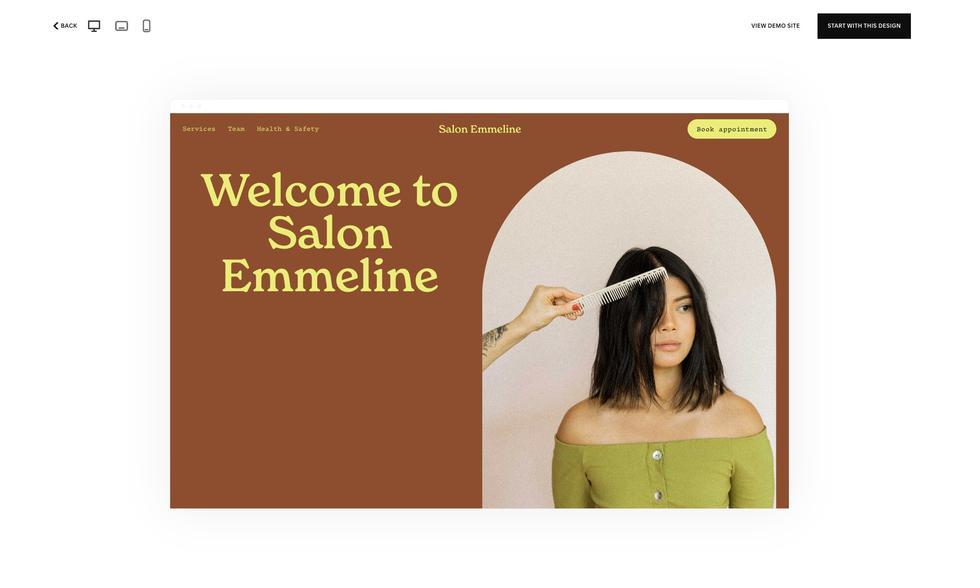Task type: locate. For each thing, give the bounding box(es) containing it.
this
[[864, 22, 877, 29]]

- left preview template on a tablet device image
[[102, 23, 105, 32]]

almar
[[635, 468, 662, 477]]

- right blog
[[180, 23, 183, 32]]

demo
[[768, 22, 786, 29]]

- right courses
[[262, 23, 265, 32]]

start with this design
[[828, 22, 901, 29]]

local
[[303, 23, 322, 32]]

preview template on a tablet device image
[[113, 18, 130, 34]]

colima image
[[636, 521, 885, 582]]

online store - portfolio - memberships - blog - scheduling - courses - services - local business
[[20, 23, 355, 32]]

- left blog
[[157, 23, 160, 32]]

store
[[45, 23, 64, 32]]

back
[[61, 22, 77, 29]]

1 - from the left
[[66, 23, 69, 32]]

4 - from the left
[[180, 23, 183, 32]]

reseda image
[[74, 0, 324, 64]]

business
[[324, 23, 355, 32]]

- left local
[[298, 23, 301, 32]]

design
[[879, 22, 901, 29]]

start
[[828, 22, 846, 29]]

- left courses
[[226, 23, 229, 32]]

-
[[66, 23, 69, 32], [102, 23, 105, 32], [157, 23, 160, 32], [180, 23, 183, 32], [226, 23, 229, 32], [262, 23, 265, 32], [298, 23, 301, 32]]

- right store
[[66, 23, 69, 32]]

clove image
[[74, 521, 324, 582]]

view demo site
[[752, 22, 800, 29]]

view demo site link
[[752, 13, 800, 39]]

6 - from the left
[[262, 23, 265, 32]]

with
[[848, 22, 863, 29]]

site
[[788, 22, 800, 29]]

scheduling
[[185, 23, 224, 32]]

courses
[[231, 23, 260, 32]]

view
[[752, 22, 767, 29]]



Task type: vqa. For each thing, say whether or not it's contained in the screenshot.
offer terms LINK
no



Task type: describe. For each thing, give the bounding box(es) containing it.
memberships
[[107, 23, 156, 32]]

back button
[[48, 16, 80, 36]]

cadere image
[[636, 0, 885, 64]]

almar image
[[636, 126, 885, 459]]

emmeline image
[[355, 126, 604, 459]]

preview template on a desktop device image
[[85, 19, 104, 33]]

7 - from the left
[[298, 23, 301, 32]]

preview template on a mobile device image
[[140, 19, 153, 33]]

start with this design button
[[818, 13, 912, 39]]

services
[[266, 23, 297, 32]]

3 - from the left
[[157, 23, 160, 32]]

online
[[20, 23, 43, 32]]

cadere
[[635, 73, 665, 83]]

2 - from the left
[[102, 23, 105, 32]]

5 - from the left
[[226, 23, 229, 32]]

ortiz image
[[74, 126, 324, 459]]

blog
[[162, 23, 178, 32]]

portfolio
[[70, 23, 100, 32]]

clune image
[[355, 521, 604, 582]]



